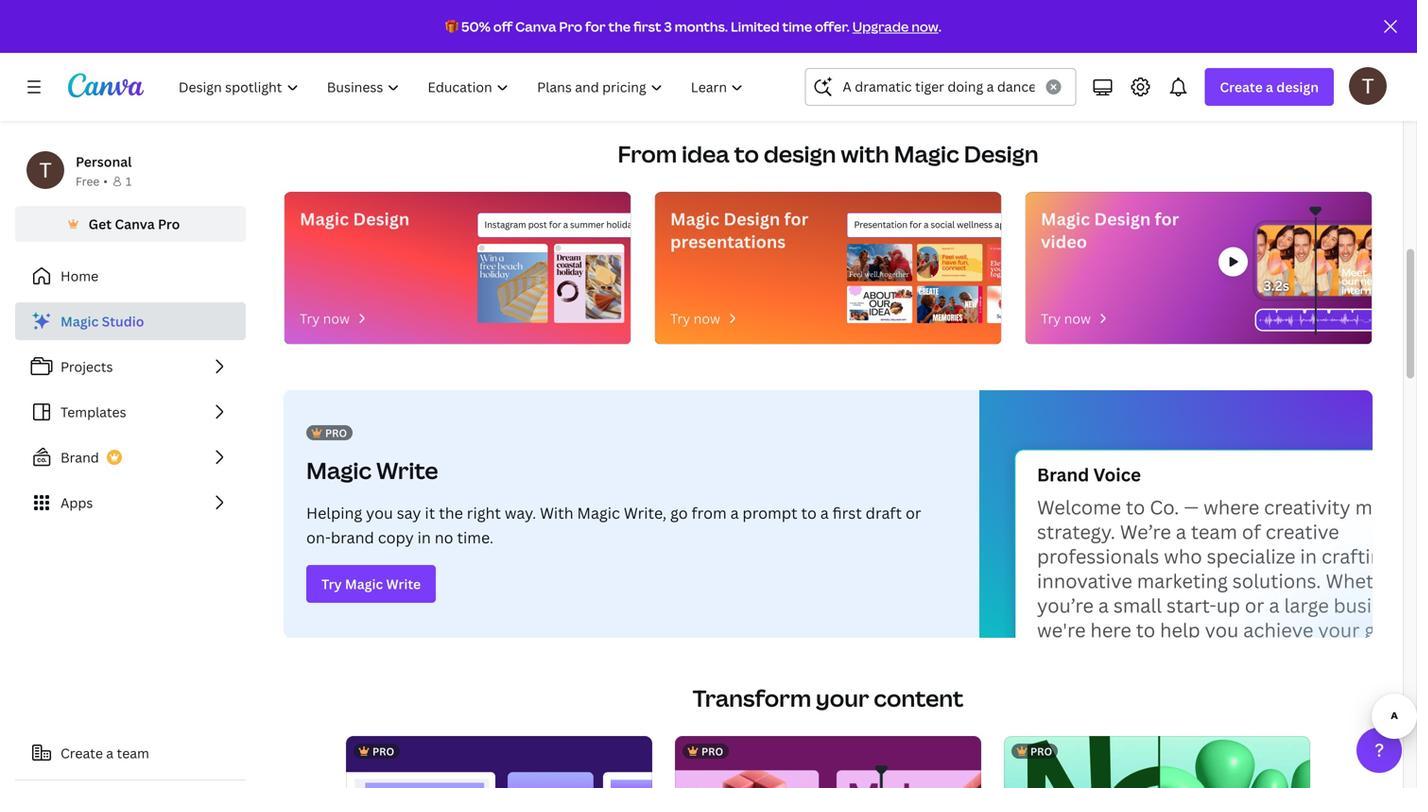 Task type: describe. For each thing, give the bounding box(es) containing it.
on-
[[306, 528, 331, 548]]

create a team
[[61, 745, 149, 763]]

try now for magic design
[[300, 310, 350, 328]]

0 vertical spatial the
[[609, 17, 631, 35]]

0 vertical spatial canva
[[516, 17, 557, 35]]

top level navigation element
[[166, 68, 760, 106]]

apps link
[[15, 484, 246, 522]]

right
[[467, 503, 501, 524]]

home link
[[15, 257, 246, 295]]

personal
[[76, 153, 132, 171]]

magic inside helping you say it the right way. with magic write, go from a prompt to a first draft or on-brand copy in no time.
[[577, 503, 620, 524]]

it
[[425, 503, 435, 524]]

free
[[76, 174, 100, 189]]

upgrade
[[853, 17, 909, 35]]

draft
[[866, 503, 902, 524]]

templates
[[61, 403, 126, 421]]

way.
[[505, 503, 536, 524]]

list containing magic studio
[[15, 303, 246, 522]]

helping
[[306, 503, 363, 524]]

magic inside magic design for presentations
[[671, 208, 720, 231]]

transform
[[693, 683, 812, 714]]

brand link
[[15, 439, 246, 477]]

magic studio
[[61, 313, 144, 331]]

from
[[618, 139, 677, 169]]

first inside helping you say it the right way. with magic write, go from a prompt to a first draft or on-brand copy in no time.
[[833, 503, 862, 524]]

get canva pro
[[89, 215, 180, 233]]

1 vertical spatial design
[[764, 139, 837, 169]]

for for magic design for video
[[1155, 208, 1180, 231]]

to inside helping you say it the right way. with magic write, go from a prompt to a first draft or on-brand copy in no time.
[[802, 503, 817, 524]]

write inside button
[[386, 576, 421, 594]]

.
[[939, 17, 942, 35]]

with
[[540, 503, 574, 524]]

magic inside magic design for video
[[1041, 208, 1091, 231]]

now for magic design
[[323, 310, 350, 328]]

projects
[[61, 358, 113, 376]]

brand
[[331, 528, 374, 548]]

offer.
[[815, 17, 850, 35]]

in
[[418, 528, 431, 548]]

with
[[841, 139, 890, 169]]

🎁 50% off canva pro for the first 3 months. limited time offer. upgrade now .
[[446, 17, 942, 35]]

copy
[[378, 528, 414, 548]]

a inside button
[[106, 745, 114, 763]]

get
[[89, 215, 112, 233]]

templates link
[[15, 393, 246, 431]]

try for magic design for video
[[1041, 310, 1062, 328]]

time
[[783, 17, 813, 35]]

try magic write button
[[306, 566, 436, 603]]

transform your content
[[693, 683, 964, 714]]

0 vertical spatial write
[[376, 455, 438, 486]]

write,
[[624, 503, 667, 524]]

video
[[1041, 230, 1088, 253]]

0 horizontal spatial for
[[585, 17, 606, 35]]

try magic write
[[322, 576, 421, 594]]

create a team button
[[15, 735, 246, 773]]

from idea to design with magic design
[[618, 139, 1039, 169]]

helping you say it the right way. with magic write, go from a prompt to a first draft or on-brand copy in no time.
[[306, 503, 922, 548]]

magic inside button
[[345, 576, 383, 594]]

limited
[[731, 17, 780, 35]]

terry turtle image
[[1350, 67, 1388, 105]]

content
[[874, 683, 964, 714]]



Task type: vqa. For each thing, say whether or not it's contained in the screenshot.
uploads button
no



Task type: locate. For each thing, give the bounding box(es) containing it.
magic design for presentations
[[671, 208, 809, 253]]

brand
[[61, 449, 99, 467]]

a
[[1267, 78, 1274, 96], [731, 503, 739, 524], [821, 503, 829, 524], [106, 745, 114, 763]]

1 horizontal spatial for
[[785, 208, 809, 231]]

1 horizontal spatial to
[[802, 503, 817, 524]]

1 vertical spatial first
[[833, 503, 862, 524]]

0 horizontal spatial try now
[[300, 310, 350, 328]]

write
[[376, 455, 438, 486], [386, 576, 421, 594]]

magic write
[[306, 455, 438, 486]]

create for create a team
[[61, 745, 103, 763]]

0 vertical spatial design
[[1277, 78, 1319, 96]]

50%
[[462, 17, 491, 35]]

now
[[912, 17, 939, 35], [323, 310, 350, 328], [694, 310, 721, 328], [1065, 310, 1091, 328]]

try for magic design
[[300, 310, 320, 328]]

1 horizontal spatial design
[[1277, 78, 1319, 96]]

no
[[435, 528, 454, 548]]

the right it
[[439, 503, 463, 524]]

canva right off in the left of the page
[[516, 17, 557, 35]]

1 horizontal spatial create
[[1221, 78, 1263, 96]]

0 horizontal spatial pro
[[158, 215, 180, 233]]

off
[[494, 17, 513, 35]]

1 horizontal spatial the
[[609, 17, 631, 35]]

2 horizontal spatial try now
[[1041, 310, 1091, 328]]

design left terry turtle image on the right of the page
[[1277, 78, 1319, 96]]

1 vertical spatial canva
[[115, 215, 155, 233]]

create
[[1221, 78, 1263, 96], [61, 745, 103, 763]]

months.
[[675, 17, 728, 35]]

pro inside get canva pro button
[[158, 215, 180, 233]]

upgrade now button
[[853, 17, 939, 35]]

first left the 3
[[634, 17, 662, 35]]

from
[[692, 503, 727, 524]]

presentations
[[671, 230, 786, 253]]

for
[[585, 17, 606, 35], [785, 208, 809, 231], [1155, 208, 1180, 231]]

2 try now from the left
[[671, 310, 721, 328]]

1 horizontal spatial try now
[[671, 310, 721, 328]]

try inside button
[[322, 576, 342, 594]]

design inside magic design for presentations
[[724, 208, 781, 231]]

create a design button
[[1205, 68, 1335, 106]]

to right the prompt
[[802, 503, 817, 524]]

create inside create a design dropdown button
[[1221, 78, 1263, 96]]

magic studio link
[[15, 303, 246, 341]]

1 vertical spatial pro
[[158, 215, 180, 233]]

pro
[[559, 17, 583, 35], [158, 215, 180, 233]]

the inside helping you say it the right way. with magic write, go from a prompt to a first draft or on-brand copy in no time.
[[439, 503, 463, 524]]

design
[[964, 139, 1039, 169], [353, 208, 410, 231], [724, 208, 781, 231], [1095, 208, 1151, 231]]

try now for magic design for presentations
[[671, 310, 721, 328]]

canva right get
[[115, 215, 155, 233]]

1
[[126, 174, 132, 189]]

design for magic design
[[353, 208, 410, 231]]

pro up home link
[[158, 215, 180, 233]]

time.
[[457, 528, 494, 548]]

create a design
[[1221, 78, 1319, 96]]

studio
[[102, 313, 144, 331]]

the left the 3
[[609, 17, 631, 35]]

magic design for video
[[1041, 208, 1180, 253]]

apps
[[61, 494, 93, 512]]

team
[[117, 745, 149, 763]]

for inside magic design for video
[[1155, 208, 1180, 231]]

you
[[366, 503, 393, 524]]

now for magic design for video
[[1065, 310, 1091, 328]]

0 vertical spatial first
[[634, 17, 662, 35]]

try
[[300, 310, 320, 328], [671, 310, 691, 328], [1041, 310, 1062, 328], [322, 576, 342, 594]]

write up say
[[376, 455, 438, 486]]

1 horizontal spatial canva
[[516, 17, 557, 35]]

1 horizontal spatial first
[[833, 503, 862, 524]]

magic
[[894, 139, 960, 169], [300, 208, 349, 231], [671, 208, 720, 231], [1041, 208, 1091, 231], [61, 313, 99, 331], [306, 455, 372, 486], [577, 503, 620, 524], [345, 576, 383, 594]]

first left draft
[[833, 503, 862, 524]]

0 horizontal spatial the
[[439, 503, 463, 524]]

prompt
[[743, 503, 798, 524]]

0 horizontal spatial canva
[[115, 215, 155, 233]]

1 vertical spatial create
[[61, 745, 103, 763]]

try for magic design for presentations
[[671, 310, 691, 328]]

or
[[906, 503, 922, 524]]

write down copy
[[386, 576, 421, 594]]

0 vertical spatial create
[[1221, 78, 1263, 96]]

0 horizontal spatial to
[[735, 139, 759, 169]]

projects link
[[15, 348, 246, 386]]

1 vertical spatial write
[[386, 576, 421, 594]]

3
[[664, 17, 672, 35]]

say
[[397, 503, 421, 524]]

2 horizontal spatial for
[[1155, 208, 1180, 231]]

a inside dropdown button
[[1267, 78, 1274, 96]]

for inside magic design for presentations
[[785, 208, 809, 231]]

1 horizontal spatial pro
[[559, 17, 583, 35]]

design for magic design for presentations
[[724, 208, 781, 231]]

free •
[[76, 174, 108, 189]]

🎁
[[446, 17, 459, 35]]

1 vertical spatial to
[[802, 503, 817, 524]]

try now
[[300, 310, 350, 328], [671, 310, 721, 328], [1041, 310, 1091, 328]]

list
[[15, 303, 246, 522]]

canva inside button
[[115, 215, 155, 233]]

canva
[[516, 17, 557, 35], [115, 215, 155, 233]]

0 horizontal spatial create
[[61, 745, 103, 763]]

None search field
[[805, 68, 1077, 106]]

design inside magic design for video
[[1095, 208, 1151, 231]]

1 vertical spatial the
[[439, 503, 463, 524]]

go
[[671, 503, 688, 524]]

your
[[816, 683, 870, 714]]

magic design
[[300, 208, 410, 231]]

first
[[634, 17, 662, 35], [833, 503, 862, 524]]

0 horizontal spatial first
[[634, 17, 662, 35]]

•
[[103, 174, 108, 189]]

home
[[61, 267, 98, 285]]

get canva pro button
[[15, 206, 246, 242]]

pro
[[325, 426, 347, 440], [373, 745, 394, 759], [702, 745, 724, 759], [1031, 745, 1053, 759]]

for for magic design for presentations
[[785, 208, 809, 231]]

1 try now from the left
[[300, 310, 350, 328]]

0 horizontal spatial design
[[764, 139, 837, 169]]

idea
[[682, 139, 730, 169]]

to right idea
[[735, 139, 759, 169]]

design
[[1277, 78, 1319, 96], [764, 139, 837, 169]]

the
[[609, 17, 631, 35], [439, 503, 463, 524]]

to
[[735, 139, 759, 169], [802, 503, 817, 524]]

pro right off in the left of the page
[[559, 17, 583, 35]]

create for create a design
[[1221, 78, 1263, 96]]

try now for magic design for video
[[1041, 310, 1091, 328]]

design inside dropdown button
[[1277, 78, 1319, 96]]

now for magic design for presentations
[[694, 310, 721, 328]]

3 try now from the left
[[1041, 310, 1091, 328]]

0 vertical spatial to
[[735, 139, 759, 169]]

Search search field
[[843, 69, 1035, 105]]

design left with
[[764, 139, 837, 169]]

design for magic design for video
[[1095, 208, 1151, 231]]

0 vertical spatial pro
[[559, 17, 583, 35]]

create inside "create a team" button
[[61, 745, 103, 763]]



